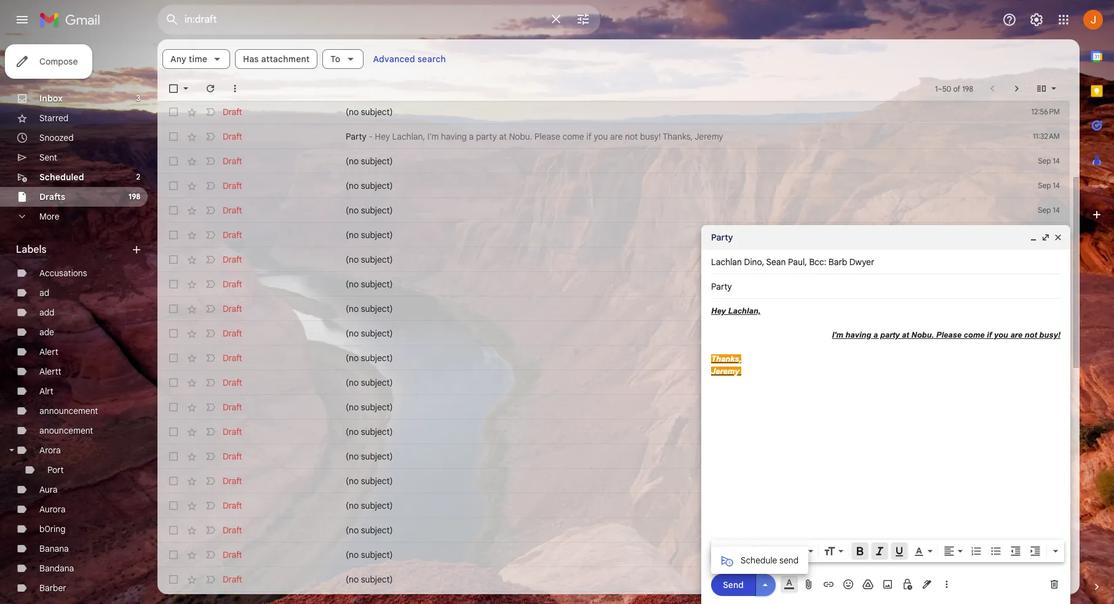 Task type: locate. For each thing, give the bounding box(es) containing it.
please
[[534, 131, 560, 142], [936, 330, 962, 340]]

19 subject) from the top
[[361, 574, 393, 585]]

1 vertical spatial 198
[[129, 192, 140, 201]]

party for party - hey lachlan, i'm having a party at nobu. please come if you are not busy! thanks, jeremy
[[346, 131, 366, 142]]

1 horizontal spatial not
[[1025, 330, 1037, 340]]

subject) for (no subject) link corresponding to 10th row
[[361, 328, 393, 339]]

3 sep 14 from the top
[[1038, 205, 1060, 215]]

0 vertical spatial you
[[594, 131, 608, 142]]

3 (no subject) from the top
[[346, 180, 393, 191]]

14 (no subject) link from the top
[[346, 450, 1002, 463]]

11 (no from the top
[[346, 377, 359, 388]]

1 subject) from the top
[[361, 106, 393, 118]]

13 not important switch from the top
[[204, 401, 217, 413]]

more formatting options image
[[1050, 545, 1062, 557]]

labels
[[16, 244, 47, 256]]

1 14 from the top
[[1053, 156, 1060, 165]]

subject) for 14th row from the top (no subject) link
[[361, 426, 393, 437]]

numbered list ‪(⌘⇧7)‬ image
[[970, 545, 982, 557]]

17 (no subject) link from the top
[[346, 524, 1002, 536]]

schedule send
[[741, 555, 799, 566]]

14
[[1053, 156, 1060, 165], [1053, 181, 1060, 190], [1053, 205, 1060, 215], [1053, 230, 1060, 239], [1053, 329, 1060, 338], [1053, 525, 1060, 535], [1053, 550, 1060, 559], [1053, 575, 1060, 584]]

(no
[[346, 106, 359, 118], [346, 156, 359, 167], [346, 180, 359, 191], [346, 205, 359, 216], [346, 229, 359, 241], [346, 254, 359, 265], [346, 279, 359, 290], [346, 303, 359, 314], [346, 328, 359, 339], [346, 353, 359, 364], [346, 377, 359, 388], [346, 402, 359, 413], [346, 426, 359, 437], [346, 451, 359, 462], [346, 476, 359, 487], [346, 500, 359, 511], [346, 525, 359, 536], [346, 549, 359, 560], [346, 574, 359, 585]]

accusations link
[[39, 268, 87, 279]]

16 (no subject) from the top
[[346, 500, 393, 511]]

, left sean
[[762, 257, 764, 268]]

198
[[962, 84, 973, 93], [129, 192, 140, 201]]

party
[[476, 131, 497, 142], [880, 330, 900, 340]]

8 row from the top
[[157, 272, 1070, 297]]

5 (no subject) from the top
[[346, 229, 393, 241]]

more options image
[[943, 578, 950, 591]]

1 horizontal spatial busy!
[[1039, 330, 1061, 340]]

banana
[[39, 543, 69, 554]]

party
[[346, 131, 366, 142], [711, 232, 733, 243]]

(no subject)
[[346, 106, 393, 118], [346, 156, 393, 167], [346, 180, 393, 191], [346, 205, 393, 216], [346, 229, 393, 241], [346, 254, 393, 265], [346, 279, 393, 290], [346, 303, 393, 314], [346, 328, 393, 339], [346, 353, 393, 364], [346, 377, 393, 388], [346, 402, 393, 413], [346, 426, 393, 437], [346, 451, 393, 462], [346, 476, 393, 487], [346, 500, 393, 511], [346, 525, 393, 536], [346, 549, 393, 560], [346, 574, 393, 585]]

13 draft from the top
[[223, 402, 242, 413]]

not important switch for 12th row from the top
[[204, 376, 217, 389]]

1 vertical spatial having
[[845, 330, 871, 340]]

4 cell from the top
[[1026, 352, 1070, 364]]

(no subject) link for 17th row
[[346, 500, 1002, 512]]

party inside dialog
[[711, 232, 733, 243]]

2
[[136, 172, 140, 181]]

aurora
[[39, 504, 65, 515]]

(no subject) link
[[346, 106, 1002, 118], [346, 155, 1002, 167], [346, 180, 1002, 192], [346, 204, 1002, 217], [346, 229, 1002, 241], [346, 253, 1002, 266], [346, 278, 1002, 290], [346, 303, 1002, 315], [346, 327, 1002, 340], [346, 352, 1002, 364], [346, 376, 1002, 389], [346, 401, 1002, 413], [346, 426, 1002, 438], [346, 450, 1002, 463], [346, 475, 1002, 487], [346, 500, 1002, 512], [346, 524, 1002, 536], [346, 549, 1002, 561], [346, 573, 1002, 586]]

subject) for 8th row from the top of the page's (no subject) link
[[361, 279, 393, 290]]

None search field
[[157, 5, 600, 34]]

0 vertical spatial please
[[534, 131, 560, 142]]

50
[[942, 84, 952, 93]]

attachment
[[261, 54, 310, 65]]

i'm
[[427, 131, 439, 142], [832, 330, 843, 340]]

undo ‪(⌘z)‬ image
[[716, 545, 728, 557]]

not important switch for second row from the top of the page
[[204, 130, 217, 143]]

lachlan
[[711, 257, 742, 268]]

0 horizontal spatial lachlan,
[[392, 131, 425, 142]]

5 draft from the top
[[223, 205, 242, 216]]

1 horizontal spatial ,
[[805, 257, 807, 268]]

attach files image
[[803, 578, 815, 591]]

1 vertical spatial nobu.
[[911, 330, 934, 340]]

subject) for (no subject) link associated with 17th row
[[361, 500, 393, 511]]

1 horizontal spatial are
[[1010, 330, 1022, 340]]

1 vertical spatial party
[[711, 232, 733, 243]]

banana link
[[39, 543, 69, 554]]

draft
[[223, 106, 242, 118], [223, 131, 242, 142], [223, 156, 242, 167], [223, 180, 242, 191], [223, 205, 242, 216], [223, 229, 242, 241], [223, 254, 242, 265], [223, 279, 242, 290], [223, 303, 242, 314], [223, 328, 242, 339], [223, 353, 242, 364], [223, 377, 242, 388], [223, 402, 242, 413], [223, 426, 242, 437], [223, 451, 242, 462], [223, 476, 242, 487], [223, 500, 242, 511], [223, 525, 242, 536], [223, 549, 242, 560], [223, 574, 242, 585]]

schedule
[[741, 555, 777, 566]]

subject) for (no subject) link corresponding to 12th row from the top
[[361, 377, 393, 388]]

dino
[[744, 257, 762, 268]]

1 vertical spatial come
[[964, 330, 985, 340]]

1 vertical spatial at
[[902, 330, 909, 340]]

(no subject) link for 9th row
[[346, 303, 1002, 315]]

1 horizontal spatial party
[[880, 330, 900, 340]]

5 cell from the top
[[1026, 376, 1070, 389]]

(no subject) for 5th row
[[346, 205, 393, 216]]

b0ring link
[[39, 524, 65, 535]]

198 right of
[[962, 84, 973, 93]]

14 for third row from the top of the page
[[1053, 156, 1060, 165]]

5 sep 14 from the top
[[1038, 329, 1060, 338]]

,
[[762, 257, 764, 268], [805, 257, 807, 268]]

5 (no subject) link from the top
[[346, 229, 1002, 241]]

(no subject) link for 15th row from the bottom
[[346, 253, 1002, 266]]

0 vertical spatial a
[[469, 131, 474, 142]]

1 vertical spatial please
[[936, 330, 962, 340]]

1 horizontal spatial please
[[936, 330, 962, 340]]

labels heading
[[16, 244, 130, 256]]

(no subject) link for 15th row from the top
[[346, 450, 1002, 463]]

1 vertical spatial i'm
[[832, 330, 843, 340]]

16 subject) from the top
[[361, 500, 393, 511]]

a
[[469, 131, 474, 142], [873, 330, 878, 340]]

0 vertical spatial lachlan,
[[392, 131, 425, 142]]

indent more ‪(⌘])‬ image
[[1029, 545, 1042, 557]]

10 cell from the top
[[1026, 500, 1070, 512]]

close image
[[1053, 233, 1063, 242]]

0 vertical spatial jeremy
[[695, 131, 723, 142]]

2 sep 14 from the top
[[1038, 181, 1060, 190]]

1 vertical spatial jeremy
[[711, 366, 739, 376]]

14 for 19th row
[[1053, 550, 1060, 559]]

0 vertical spatial party
[[346, 131, 366, 142]]

more send options image
[[759, 579, 771, 591]]

hey right the -
[[375, 131, 390, 142]]

not important switch for 18th row from the bottom
[[204, 180, 217, 192]]

0 vertical spatial not
[[625, 131, 638, 142]]

2 , from the left
[[805, 257, 807, 268]]

sent
[[39, 152, 57, 163]]

(no subject) for 18th row from the bottom
[[346, 180, 393, 191]]

1 horizontal spatial nobu.
[[911, 330, 934, 340]]

not important switch for 5th row
[[204, 204, 217, 217]]

2 14 from the top
[[1053, 181, 1060, 190]]

19 (no subject) link from the top
[[346, 573, 1002, 586]]

announcement
[[39, 405, 98, 416]]

0 vertical spatial hey
[[375, 131, 390, 142]]

subject) for (no subject) link related to 15th row from the top
[[361, 451, 393, 462]]

1 not important switch from the top
[[204, 106, 217, 118]]

14 subject) from the top
[[361, 451, 393, 462]]

(no subject) for 6th row from the top
[[346, 229, 393, 241]]

19 (no subject) from the top
[[346, 574, 393, 585]]

18 subject) from the top
[[361, 549, 393, 560]]

0 vertical spatial are
[[610, 131, 623, 142]]

9 subject) from the top
[[361, 328, 393, 339]]

4 (no subject) from the top
[[346, 205, 393, 216]]

1 horizontal spatial thanks,
[[711, 354, 741, 364]]

0 horizontal spatial if
[[586, 131, 592, 142]]

15 subject) from the top
[[361, 476, 393, 487]]

7 cell from the top
[[1026, 426, 1070, 438]]

1 horizontal spatial having
[[845, 330, 871, 340]]

subject) for (no subject) link related to 9th row
[[361, 303, 393, 314]]

settings image
[[1029, 12, 1044, 27]]

to button
[[323, 49, 363, 69]]

sep 14
[[1038, 156, 1060, 165], [1038, 181, 1060, 190], [1038, 205, 1060, 215], [1038, 230, 1060, 239], [1038, 329, 1060, 338], [1038, 525, 1060, 535], [1038, 550, 1060, 559], [1038, 575, 1060, 584]]

tab list
[[1080, 39, 1114, 560]]

not important switch for 11th row
[[204, 352, 217, 364]]

1 horizontal spatial if
[[987, 330, 992, 340]]

alrt
[[39, 386, 53, 397]]

17 (no subject) from the top
[[346, 525, 393, 536]]

indent less ‪(⌘[)‬ image
[[1010, 545, 1022, 557]]

9 draft from the top
[[223, 303, 242, 314]]

1
[[935, 84, 938, 93]]

add
[[39, 307, 54, 318]]

row
[[157, 100, 1070, 124], [157, 124, 1070, 149], [157, 149, 1070, 173], [157, 173, 1070, 198], [157, 198, 1070, 223], [157, 223, 1070, 247], [157, 247, 1070, 272], [157, 272, 1070, 297], [157, 297, 1070, 321], [157, 321, 1070, 346], [157, 346, 1070, 370], [157, 370, 1070, 395], [157, 395, 1070, 420], [157, 420, 1070, 444], [157, 444, 1070, 469], [157, 469, 1070, 493], [157, 493, 1070, 518], [157, 518, 1070, 543], [157, 543, 1070, 567], [157, 567, 1070, 592], [157, 592, 1070, 604]]

send button
[[711, 574, 755, 596]]

4 sep from the top
[[1038, 230, 1051, 239]]

bulleted list ‪(⌘⇧8)‬ image
[[990, 545, 1002, 557]]

1 horizontal spatial come
[[964, 330, 985, 340]]

hey inside message body text box
[[711, 306, 726, 316]]

aurora link
[[39, 504, 65, 515]]

1 horizontal spatial hey
[[711, 306, 726, 316]]

redo ‪(⌘y)‬ image
[[736, 545, 748, 557]]

0 horizontal spatial party
[[476, 131, 497, 142]]

0 horizontal spatial busy!
[[640, 131, 661, 142]]

5 14 from the top
[[1053, 329, 1060, 338]]

cell
[[1026, 253, 1070, 266], [1026, 278, 1070, 290], [1026, 303, 1070, 315], [1026, 352, 1070, 364], [1026, 376, 1070, 389], [1026, 401, 1070, 413], [1026, 426, 1070, 438], [1026, 450, 1070, 463], [1026, 475, 1070, 487], [1026, 500, 1070, 512]]

sans
[[759, 546, 778, 557]]

bandana link
[[39, 563, 74, 574]]

4 (no subject) link from the top
[[346, 204, 1002, 217]]

toggle split pane mode image
[[1035, 82, 1048, 95]]

1 vertical spatial busy!
[[1039, 330, 1061, 340]]

(no subject) for 15th row from the bottom
[[346, 254, 393, 265]]

(no subject) link for third row from the top of the page
[[346, 155, 1002, 167]]

port
[[47, 464, 64, 476]]

0 vertical spatial thanks,
[[663, 131, 693, 142]]

12 not important switch from the top
[[204, 376, 217, 389]]

search mail image
[[161, 9, 183, 31]]

support image
[[1002, 12, 1017, 27]]

compose
[[39, 56, 78, 67]]

1 horizontal spatial 198
[[962, 84, 973, 93]]

(no subject) for 4th row from the bottom
[[346, 525, 393, 536]]

15 row from the top
[[157, 444, 1070, 469]]

198 down '2'
[[129, 192, 140, 201]]

3 subject) from the top
[[361, 180, 393, 191]]

sep
[[1038, 156, 1051, 165], [1038, 181, 1051, 190], [1038, 205, 1051, 215], [1038, 230, 1051, 239], [1038, 329, 1051, 338], [1038, 525, 1051, 535], [1038, 550, 1051, 559], [1038, 575, 1051, 584]]

7 14 from the top
[[1053, 550, 1060, 559]]

(no subject) for 14th row from the top
[[346, 426, 393, 437]]

18 draft from the top
[[223, 525, 242, 536]]

1 vertical spatial hey
[[711, 306, 726, 316]]

4 14 from the top
[[1053, 230, 1060, 239]]

0 horizontal spatial not
[[625, 131, 638, 142]]

1 horizontal spatial a
[[873, 330, 878, 340]]

hey down lachlan
[[711, 306, 726, 316]]

8 (no from the top
[[346, 303, 359, 314]]

0 vertical spatial having
[[441, 131, 467, 142]]

16 row from the top
[[157, 469, 1070, 493]]

subject) for (no subject) link for 19th row
[[361, 549, 393, 560]]

0 horizontal spatial a
[[469, 131, 474, 142]]

3 (no subject) link from the top
[[346, 180, 1002, 192]]

14 for 10th row
[[1053, 329, 1060, 338]]

0 horizontal spatial are
[[610, 131, 623, 142]]

1 cell from the top
[[1026, 253, 1070, 266]]

6 (no from the top
[[346, 254, 359, 265]]

(no subject) link for 12th row from the top
[[346, 376, 1002, 389]]

13 (no subject) from the top
[[346, 426, 393, 437]]

(no subject) link for 10th row
[[346, 327, 1002, 340]]

, left bcc:
[[805, 257, 807, 268]]

2 draft from the top
[[223, 131, 242, 142]]

subject) for (no subject) link related to 2nd row from the bottom
[[361, 574, 393, 585]]

3 not important switch from the top
[[204, 155, 217, 167]]

labels navigation
[[0, 39, 157, 604]]

party up lachlan
[[711, 232, 733, 243]]

14 not important switch from the top
[[204, 426, 217, 438]]

3 cell from the top
[[1026, 303, 1070, 315]]

busy!
[[640, 131, 661, 142], [1039, 330, 1061, 340]]

1 row from the top
[[157, 100, 1070, 124]]

9 (no subject) from the top
[[346, 328, 393, 339]]

1 vertical spatial you
[[994, 330, 1008, 340]]

(no subject) for 17th row
[[346, 500, 393, 511]]

Message Body text field
[[711, 305, 1061, 536]]

lachlan, down dino
[[728, 306, 761, 316]]

14 (no subject) from the top
[[346, 451, 393, 462]]

0 horizontal spatial ,
[[762, 257, 764, 268]]

(no subject) for 11th row
[[346, 353, 393, 364]]

None checkbox
[[167, 500, 180, 512], [167, 524, 180, 536], [167, 500, 180, 512], [167, 524, 180, 536]]

(no subject) link for 16th row from the top
[[346, 475, 1002, 487]]

are
[[610, 131, 623, 142], [1010, 330, 1022, 340]]

inbox
[[39, 93, 63, 104]]

1 vertical spatial are
[[1010, 330, 1022, 340]]

6 (no subject) from the top
[[346, 254, 393, 265]]

1 horizontal spatial i'm
[[832, 330, 843, 340]]

6 (no subject) link from the top
[[346, 253, 1002, 266]]

not important switch
[[204, 106, 217, 118], [204, 130, 217, 143], [204, 155, 217, 167], [204, 180, 217, 192], [204, 204, 217, 217], [204, 229, 217, 241], [204, 253, 217, 266], [204, 278, 217, 290], [204, 303, 217, 315], [204, 327, 217, 340], [204, 352, 217, 364], [204, 376, 217, 389], [204, 401, 217, 413], [204, 426, 217, 438]]

not important switch for 8th row from the top of the page
[[204, 278, 217, 290]]

15 (no subject) from the top
[[346, 476, 393, 487]]

0 horizontal spatial i'm
[[427, 131, 439, 142]]

starred link
[[39, 113, 68, 124]]

10 (no subject) from the top
[[346, 353, 393, 364]]

0 horizontal spatial thanks,
[[663, 131, 693, 142]]

0 horizontal spatial come
[[563, 131, 584, 142]]

lachlan dino , sean paul , bcc: barb dwyer
[[711, 257, 874, 268]]

to
[[331, 54, 341, 65]]

0 horizontal spatial having
[[441, 131, 467, 142]]

party - hey lachlan, i'm having a party at nobu. please come if you are not busy! thanks, jeremy
[[346, 131, 723, 142]]

(no subject) link for 6th row from the top
[[346, 229, 1002, 241]]

1 vertical spatial party
[[880, 330, 900, 340]]

1 horizontal spatial you
[[994, 330, 1008, 340]]

party left the -
[[346, 131, 366, 142]]

hey
[[375, 131, 390, 142], [711, 306, 726, 316]]

1 vertical spatial a
[[873, 330, 878, 340]]

alertt link
[[39, 366, 61, 377]]

0 vertical spatial busy!
[[640, 131, 661, 142]]

lachlan,
[[392, 131, 425, 142], [728, 306, 761, 316]]

8 draft from the top
[[223, 279, 242, 290]]

1 vertical spatial thanks,
[[711, 354, 741, 364]]

8 not important switch from the top
[[204, 278, 217, 290]]

paul
[[788, 257, 805, 268]]

9 not important switch from the top
[[204, 303, 217, 315]]

announcement link
[[39, 405, 98, 416]]

at inside message body text box
[[902, 330, 909, 340]]

thanks,
[[663, 131, 693, 142], [711, 354, 741, 364]]

0 vertical spatial come
[[563, 131, 584, 142]]

not important switch for 14th row from the top
[[204, 426, 217, 438]]

(no subject) link for 1st row
[[346, 106, 1002, 118]]

1 (no subject) from the top
[[346, 106, 393, 118]]

aura link
[[39, 484, 58, 495]]

main content
[[157, 39, 1080, 604]]

7 row from the top
[[157, 247, 1070, 272]]

nobu.
[[509, 131, 532, 142], [911, 330, 934, 340]]

16 draft from the top
[[223, 476, 242, 487]]

1 horizontal spatial party
[[711, 232, 733, 243]]

alrt link
[[39, 386, 53, 397]]

0 horizontal spatial 198
[[129, 192, 140, 201]]

6 subject) from the top
[[361, 254, 393, 265]]

arora link
[[39, 445, 61, 456]]

9 cell from the top
[[1026, 475, 1070, 487]]

if
[[586, 131, 592, 142], [987, 330, 992, 340]]

at
[[499, 131, 507, 142], [902, 330, 909, 340]]

0 horizontal spatial at
[[499, 131, 507, 142]]

0 horizontal spatial hey
[[375, 131, 390, 142]]

1 vertical spatial not
[[1025, 330, 1037, 340]]

None checkbox
[[167, 450, 180, 463], [167, 475, 180, 487], [167, 549, 180, 561], [167, 573, 180, 586], [167, 450, 180, 463], [167, 475, 180, 487], [167, 549, 180, 561], [167, 573, 180, 586]]

1 vertical spatial if
[[987, 330, 992, 340]]

subject) for (no subject) link related to 1st row
[[361, 106, 393, 118]]

0 horizontal spatial party
[[346, 131, 366, 142]]

insert emoji ‪(⌘⇧2)‬ image
[[842, 578, 855, 591]]

sans serif option
[[756, 545, 806, 557]]

add link
[[39, 307, 54, 318]]

0 vertical spatial at
[[499, 131, 507, 142]]

advanced search button
[[368, 48, 451, 70]]

bold ‪(⌘b)‬ image
[[854, 545, 866, 557]]

not important switch for third row from the top of the page
[[204, 155, 217, 167]]

0 vertical spatial 198
[[962, 84, 973, 93]]

1 vertical spatial lachlan,
[[728, 306, 761, 316]]

advanced search
[[373, 54, 446, 65]]

1 horizontal spatial at
[[902, 330, 909, 340]]

0 horizontal spatial please
[[534, 131, 560, 142]]

14 for 5th row
[[1053, 205, 1060, 215]]

6 draft from the top
[[223, 229, 242, 241]]

11 not important switch from the top
[[204, 352, 217, 364]]

4 subject) from the top
[[361, 205, 393, 216]]

1 (no from the top
[[346, 106, 359, 118]]

(no subject) link for 2nd row from the bottom
[[346, 573, 1002, 586]]

12 subject) from the top
[[361, 402, 393, 413]]

lachlan, right the -
[[392, 131, 425, 142]]

advanced search options image
[[571, 7, 596, 31]]

8 (no subject) from the top
[[346, 303, 393, 314]]

port link
[[47, 464, 64, 476]]

0 horizontal spatial nobu.
[[509, 131, 532, 142]]

1 horizontal spatial lachlan,
[[728, 306, 761, 316]]



Task type: describe. For each thing, give the bounding box(es) containing it.
7 sep 14 from the top
[[1038, 550, 1060, 559]]

clear search image
[[544, 7, 568, 31]]

anouncement
[[39, 425, 93, 436]]

party dialog
[[701, 225, 1070, 604]]

14 row from the top
[[157, 420, 1070, 444]]

11 row from the top
[[157, 346, 1070, 370]]

0 horizontal spatial you
[[594, 131, 608, 142]]

18 row from the top
[[157, 518, 1070, 543]]

hey lachlan,
[[711, 306, 761, 316]]

12 (no from the top
[[346, 402, 359, 413]]

10 (no from the top
[[346, 353, 359, 364]]

1 sep 14 from the top
[[1038, 156, 1060, 165]]

arora
[[39, 445, 61, 456]]

-
[[369, 131, 373, 142]]

of
[[953, 84, 960, 93]]

(no subject) for 15th row from the top
[[346, 451, 393, 462]]

more button
[[0, 207, 148, 226]]

15 draft from the top
[[223, 451, 242, 462]]

not important switch for 1st row
[[204, 106, 217, 118]]

0 vertical spatial party
[[476, 131, 497, 142]]

4 (no from the top
[[346, 205, 359, 216]]

4 draft from the top
[[223, 180, 242, 191]]

sans serif
[[759, 546, 799, 557]]

has attachment button
[[235, 49, 318, 69]]

9 row from the top
[[157, 297, 1070, 321]]

17 draft from the top
[[223, 500, 242, 511]]

alert link
[[39, 346, 58, 357]]

7 sep from the top
[[1038, 550, 1051, 559]]

has attachment
[[243, 54, 310, 65]]

17 (no from the top
[[346, 525, 359, 536]]

subject) for (no subject) link related to 11th row
[[361, 353, 393, 364]]

14 (no from the top
[[346, 451, 359, 462]]

3
[[136, 94, 140, 103]]

come inside message body text box
[[964, 330, 985, 340]]

4 row from the top
[[157, 173, 1070, 198]]

not important switch for 15th row from the bottom
[[204, 253, 217, 266]]

i'm having a party at nobu. please come if you are not busy!
[[832, 330, 1061, 340]]

(no subject) for 9th row from the bottom of the page
[[346, 402, 393, 413]]

1 sep from the top
[[1038, 156, 1051, 165]]

(no subject) for 12th row from the top
[[346, 377, 393, 388]]

refresh image
[[204, 82, 217, 95]]

snoozed link
[[39, 132, 74, 143]]

(no subject) link for 8th row from the top of the page
[[346, 278, 1002, 290]]

more
[[39, 211, 59, 222]]

dwyer
[[849, 257, 874, 268]]

drafts
[[39, 191, 65, 202]]

not important switch for 10th row
[[204, 327, 217, 340]]

accusations
[[39, 268, 87, 279]]

0 vertical spatial nobu.
[[509, 131, 532, 142]]

subject) for (no subject) link corresponding to third row from the top of the page
[[361, 156, 393, 167]]

subject) for (no subject) link corresponding to 4th row from the bottom
[[361, 525, 393, 536]]

Search mail text field
[[185, 14, 541, 26]]

(no subject) for 19th row
[[346, 549, 393, 560]]

6 sep 14 from the top
[[1038, 525, 1060, 535]]

toggle confidential mode image
[[901, 578, 914, 591]]

15 (no from the top
[[346, 476, 359, 487]]

8 cell from the top
[[1026, 450, 1070, 463]]

barber
[[39, 583, 66, 594]]

compose button
[[5, 44, 93, 79]]

serif
[[780, 546, 799, 557]]

13 row from the top
[[157, 395, 1070, 420]]

not important switch for 9th row
[[204, 303, 217, 315]]

please inside message body text box
[[936, 330, 962, 340]]

subject) for 18th row from the bottom (no subject) link
[[361, 180, 393, 191]]

(no subject) link for 4th row from the bottom
[[346, 524, 1002, 536]]

i'm inside message body text box
[[832, 330, 843, 340]]

any
[[170, 54, 186, 65]]

thanks, jeremy
[[711, 354, 741, 376]]

hey inside row
[[375, 131, 390, 142]]

(no subject) for 9th row
[[346, 303, 393, 314]]

insert link ‪(⌘k)‬ image
[[823, 578, 835, 591]]

aura
[[39, 484, 58, 495]]

barb
[[829, 257, 847, 268]]

20 row from the top
[[157, 567, 1070, 592]]

party for party
[[711, 232, 733, 243]]

has
[[243, 54, 259, 65]]

13 (no from the top
[[346, 426, 359, 437]]

0 vertical spatial i'm
[[427, 131, 439, 142]]

please inside row
[[534, 131, 560, 142]]

(no subject) link for 14th row from the top
[[346, 426, 1002, 438]]

send
[[723, 579, 744, 590]]

subject) for (no subject) link for 5th row
[[361, 205, 393, 216]]

(no subject) link for 5th row
[[346, 204, 1002, 217]]

14 for 4th row from the bottom
[[1053, 525, 1060, 535]]

bcc:
[[809, 257, 826, 268]]

not inside row
[[625, 131, 638, 142]]

jeremy inside thanks, jeremy
[[711, 366, 739, 376]]

lachlan, inside message body text box
[[728, 306, 761, 316]]

17 row from the top
[[157, 493, 1070, 518]]

1 50 of 198
[[935, 84, 973, 93]]

subject) for 9th row from the bottom of the page (no subject) link
[[361, 402, 393, 413]]

gmail image
[[39, 7, 106, 32]]

send
[[779, 555, 799, 566]]

10 draft from the top
[[223, 328, 242, 339]]

drafts link
[[39, 191, 65, 202]]

7 (no from the top
[[346, 279, 359, 290]]

6 sep from the top
[[1038, 525, 1051, 535]]

3 draft from the top
[[223, 156, 242, 167]]

subject) for 6th row from the top's (no subject) link
[[361, 229, 393, 241]]

formatting options toolbar
[[711, 540, 1064, 562]]

barber link
[[39, 583, 66, 594]]

italic ‪(⌘i)‬ image
[[874, 545, 886, 557]]

pop out image
[[1041, 233, 1051, 242]]

discard draft ‪(⌘⇧d)‬ image
[[1048, 578, 1061, 591]]

(no subject) link for 9th row from the bottom of the page
[[346, 401, 1002, 413]]

6 cell from the top
[[1026, 401, 1070, 413]]

7 draft from the top
[[223, 254, 242, 265]]

(no subject) for 16th row from the top
[[346, 476, 393, 487]]

18 (no from the top
[[346, 549, 359, 560]]

(no subject) for 10th row
[[346, 328, 393, 339]]

not inside message body text box
[[1025, 330, 1037, 340]]

any time button
[[162, 49, 230, 69]]

(no subject) link for 19th row
[[346, 549, 1002, 561]]

older image
[[1011, 82, 1023, 95]]

2 sep from the top
[[1038, 181, 1051, 190]]

not important switch for 6th row from the top
[[204, 229, 217, 241]]

sean
[[766, 257, 786, 268]]

ad link
[[39, 287, 49, 298]]

16 (no from the top
[[346, 500, 359, 511]]

ade link
[[39, 327, 54, 338]]

alertt
[[39, 366, 61, 377]]

12 draft from the top
[[223, 377, 242, 388]]

14 for 18th row from the bottom
[[1053, 181, 1060, 190]]

20 draft from the top
[[223, 574, 242, 585]]

subject) for 15th row from the bottom's (no subject) link
[[361, 254, 393, 265]]

nobu. inside message body text box
[[911, 330, 934, 340]]

8 14 from the top
[[1053, 575, 1060, 584]]

2 row from the top
[[157, 124, 1070, 149]]

8 sep from the top
[[1038, 575, 1051, 584]]

you inside message body text box
[[994, 330, 1008, 340]]

8 sep 14 from the top
[[1038, 575, 1060, 584]]

not important switch for 9th row from the bottom of the page
[[204, 401, 217, 413]]

12 row from the top
[[157, 370, 1070, 395]]

Subject field
[[711, 281, 1061, 293]]

ade
[[39, 327, 54, 338]]

6 row from the top
[[157, 223, 1070, 247]]

4 sep 14 from the top
[[1038, 230, 1060, 239]]

11 draft from the top
[[223, 353, 242, 364]]

b0ring
[[39, 524, 65, 535]]

are inside row
[[610, 131, 623, 142]]

5 sep from the top
[[1038, 329, 1051, 338]]

(no subject) link for 18th row from the bottom
[[346, 180, 1002, 192]]

0 vertical spatial if
[[586, 131, 592, 142]]

5 (no from the top
[[346, 229, 359, 241]]

are inside message body text box
[[1010, 330, 1022, 340]]

2 cell from the top
[[1026, 278, 1070, 290]]

5 row from the top
[[157, 198, 1070, 223]]

any time
[[170, 54, 207, 65]]

1 draft from the top
[[223, 106, 242, 118]]

insert photo image
[[882, 578, 894, 591]]

if inside message body text box
[[987, 330, 992, 340]]

12:56 pm
[[1031, 107, 1060, 116]]

sent link
[[39, 152, 57, 163]]

having inside message body text box
[[845, 330, 871, 340]]

198 inside the labels navigation
[[129, 192, 140, 201]]

3 row from the top
[[157, 149, 1070, 173]]

10 row from the top
[[157, 321, 1070, 346]]

party inside message body text box
[[880, 330, 900, 340]]

19 row from the top
[[157, 543, 1070, 567]]

minimize image
[[1029, 233, 1038, 242]]

3 sep from the top
[[1038, 205, 1051, 215]]

21 row from the top
[[157, 592, 1070, 604]]

(no subject) link for 11th row
[[346, 352, 1002, 364]]

a inside text box
[[873, 330, 878, 340]]

(no subject) for third row from the top of the page
[[346, 156, 393, 167]]

insert files using drive image
[[862, 578, 874, 591]]

19 (no from the top
[[346, 574, 359, 585]]

2 (no from the top
[[346, 156, 359, 167]]

main content containing any time
[[157, 39, 1080, 604]]

snoozed
[[39, 132, 74, 143]]

advanced
[[373, 54, 415, 65]]

time
[[189, 54, 207, 65]]

inbox link
[[39, 93, 63, 104]]

9 (no from the top
[[346, 328, 359, 339]]

bandana
[[39, 563, 74, 574]]

scheduled link
[[39, 172, 84, 183]]

(no subject) for 1st row
[[346, 106, 393, 118]]

main menu image
[[15, 12, 30, 27]]

ad
[[39, 287, 49, 298]]

anouncement link
[[39, 425, 93, 436]]

3 (no from the top
[[346, 180, 359, 191]]

underline ‪(⌘u)‬ image
[[893, 546, 906, 558]]

14 draft from the top
[[223, 426, 242, 437]]

busy! inside message body text box
[[1039, 330, 1061, 340]]

(no subject) for 8th row from the top of the page
[[346, 279, 393, 290]]

thanks, inside thanks, jeremy
[[711, 354, 741, 364]]

(no subject) for 2nd row from the bottom
[[346, 574, 393, 585]]

scheduled
[[39, 172, 84, 183]]

19 draft from the top
[[223, 549, 242, 560]]

1 , from the left
[[762, 257, 764, 268]]

insert signature image
[[921, 578, 933, 591]]

11:32 am
[[1033, 132, 1060, 141]]

search
[[417, 54, 446, 65]]

starred
[[39, 113, 68, 124]]

subject) for (no subject) link corresponding to 16th row from the top
[[361, 476, 393, 487]]

alert
[[39, 346, 58, 357]]



Task type: vqa. For each thing, say whether or not it's contained in the screenshot.
BJORD
no



